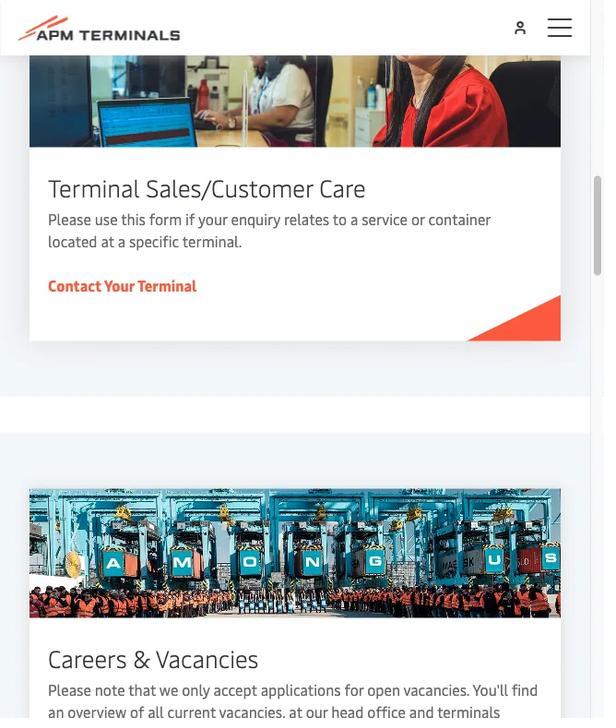Task type: locate. For each thing, give the bounding box(es) containing it.
1 horizontal spatial at
[[289, 703, 303, 718]]

1 horizontal spatial a
[[351, 210, 358, 229]]

at down the use
[[101, 232, 114, 252]]

please
[[48, 210, 91, 229], [48, 680, 91, 700]]

0 vertical spatial terminal
[[48, 171, 140, 204]]

0 vertical spatial at
[[101, 232, 114, 252]]

0 vertical spatial please
[[48, 210, 91, 229]]

terminal down 'specific'
[[137, 276, 197, 296]]

at inside careers & vacancies please note that we only accept applications for open vacancies. you'll find an overview of all current vacancies, at our head office and terminal
[[289, 703, 303, 718]]

0 horizontal spatial at
[[101, 232, 114, 252]]

at
[[101, 232, 114, 252], [289, 703, 303, 718]]

&
[[133, 642, 150, 674]]

1 vertical spatial a
[[118, 232, 126, 252]]

our
[[306, 703, 328, 718]]

located
[[48, 232, 97, 252]]

1 please from the top
[[48, 210, 91, 229]]

vacancies,
[[219, 703, 286, 718]]

applications
[[261, 680, 341, 700]]

terminal sales/customer care please use this form if your enquiry relates to a service or container located at a specific terminal.
[[48, 171, 491, 252]]

1 vertical spatial at
[[289, 703, 303, 718]]

to
[[333, 210, 347, 229]]

2 please from the top
[[48, 680, 91, 700]]

at down applications
[[289, 703, 303, 718]]

your
[[104, 276, 135, 296]]

terminal.
[[183, 232, 242, 252]]

terminal up the use
[[48, 171, 140, 204]]

1 vertical spatial please
[[48, 680, 91, 700]]

head
[[332, 703, 364, 718]]

use
[[95, 210, 118, 229]]

0 horizontal spatial a
[[118, 232, 126, 252]]

a
[[351, 210, 358, 229], [118, 232, 126, 252]]

please inside careers & vacancies please note that we only accept applications for open vacancies. you'll find an overview of all current vacancies, at our head office and terminal
[[48, 680, 91, 700]]

container
[[429, 210, 491, 229]]

office
[[368, 703, 406, 718]]

your
[[198, 210, 228, 229]]

please up located
[[48, 210, 91, 229]]

open
[[368, 680, 401, 700]]

all
[[148, 703, 164, 718]]

terminal
[[48, 171, 140, 204], [137, 276, 197, 296]]

terminal inside terminal sales/customer care please use this form if your enquiry relates to a service or container located at a specific terminal.
[[48, 171, 140, 204]]

please up 'an'
[[48, 680, 91, 700]]

please for careers
[[48, 680, 91, 700]]

find
[[512, 680, 539, 700]]

apm stock global 500 image
[[30, 18, 561, 148]]

at inside terminal sales/customer care please use this form if your enquiry relates to a service or container located at a specific terminal.
[[101, 232, 114, 252]]

a down this
[[118, 232, 126, 252]]

a right to
[[351, 210, 358, 229]]

0 vertical spatial a
[[351, 210, 358, 229]]

please inside terminal sales/customer care please use this form if your enquiry relates to a service or container located at a specific terminal.
[[48, 210, 91, 229]]

of
[[130, 703, 144, 718]]



Task type: describe. For each thing, give the bounding box(es) containing it.
note
[[95, 680, 125, 700]]

accept
[[214, 680, 257, 700]]

1 vertical spatial terminal
[[137, 276, 197, 296]]

service
[[362, 210, 408, 229]]

you'll
[[473, 680, 509, 700]]

or
[[412, 210, 425, 229]]

that
[[128, 680, 156, 700]]

enquiry
[[231, 210, 281, 229]]

please for terminal
[[48, 210, 91, 229]]

vacancies
[[156, 642, 259, 674]]

careers
[[48, 642, 127, 674]]

and
[[410, 703, 434, 718]]

sales/customer
[[146, 171, 314, 204]]

only
[[182, 680, 210, 700]]

if
[[186, 210, 195, 229]]

care
[[320, 171, 366, 204]]

for
[[345, 680, 364, 700]]

current
[[168, 703, 216, 718]]

we
[[160, 680, 178, 700]]

this
[[121, 210, 146, 229]]

vacancies.
[[404, 680, 470, 700]]

contact
[[48, 276, 101, 296]]

careers & vacancies please note that we only accept applications for open vacancies. you'll find an overview of all current vacancies, at our head office and terminal
[[48, 642, 539, 718]]

an
[[48, 703, 64, 718]]

contact your terminal
[[48, 276, 197, 296]]

form
[[149, 210, 182, 229]]

relates
[[284, 210, 330, 229]]

overview
[[68, 703, 126, 718]]

specific
[[129, 232, 179, 252]]

apm terminals vado gateway launch image
[[30, 489, 561, 618]]



Task type: vqa. For each thing, say whether or not it's contained in the screenshot.
requests to the bottom
no



